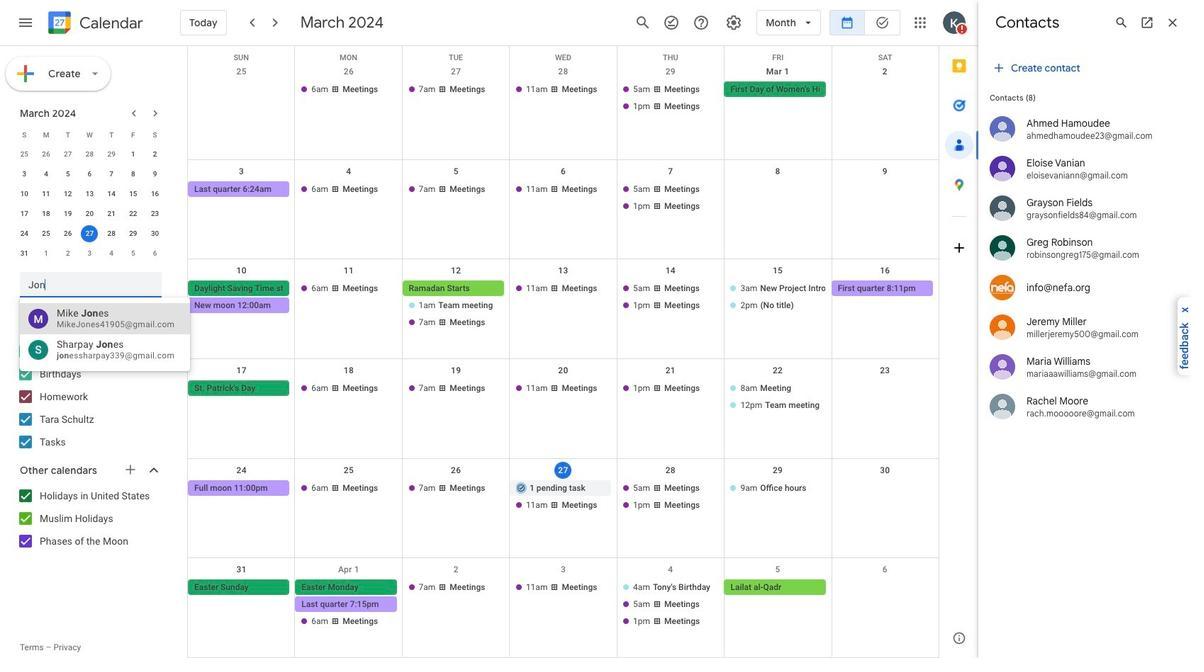 Task type: vqa. For each thing, say whether or not it's contained in the screenshot.
cricket
no



Task type: locate. For each thing, give the bounding box(es) containing it.
1 element
[[125, 146, 142, 163]]

april 2 element
[[59, 245, 76, 262]]

heading
[[77, 15, 143, 32]]

21 element
[[103, 206, 120, 223]]

30 element
[[146, 225, 163, 242]]

29 element
[[125, 225, 142, 242]]

february 29 element
[[103, 146, 120, 163]]

april 4 element
[[103, 245, 120, 262]]

14 element
[[103, 186, 120, 203]]

cell inside 'march 2024' grid
[[79, 224, 101, 244]]

heading inside calendar element
[[77, 15, 143, 32]]

row
[[188, 46, 939, 62], [188, 60, 939, 160], [13, 125, 166, 145], [13, 145, 166, 164], [188, 160, 939, 260], [13, 164, 166, 184], [13, 184, 166, 204], [13, 204, 166, 224], [13, 224, 166, 244], [13, 244, 166, 264], [188, 260, 939, 359], [188, 359, 939, 459], [188, 459, 939, 559], [188, 559, 939, 659]]

tab list
[[939, 46, 979, 619]]

february 25 element
[[16, 146, 33, 163]]

calendar element
[[45, 9, 143, 40]]

6 element
[[81, 166, 98, 183]]

11 element
[[38, 186, 55, 203]]

side panel section
[[939, 46, 979, 659]]

grid
[[187, 46, 939, 659]]

10 element
[[16, 186, 33, 203]]

list box
[[20, 303, 190, 366]]

16 element
[[146, 186, 163, 203]]

cell
[[188, 82, 295, 116], [617, 82, 724, 116], [617, 181, 724, 215], [724, 181, 831, 215], [79, 224, 101, 244], [188, 281, 295, 332], [402, 281, 510, 332], [617, 281, 724, 332], [724, 281, 831, 332], [724, 381, 831, 415], [510, 480, 617, 514], [617, 480, 724, 514], [295, 580, 402, 631], [617, 580, 724, 631]]

april 3 element
[[81, 245, 98, 262]]

row group
[[13, 145, 166, 264]]

19 element
[[59, 206, 76, 223]]

None search field
[[0, 267, 176, 298]]

april 6 element
[[146, 245, 163, 262]]

settings menu image
[[725, 14, 742, 31]]

march 2024 grid
[[13, 125, 166, 264]]

31 element
[[16, 245, 33, 262]]

other calendars list
[[3, 485, 176, 553]]



Task type: describe. For each thing, give the bounding box(es) containing it.
2 element
[[146, 146, 163, 163]]

18 element
[[38, 206, 55, 223]]

tab list inside side panel 'section'
[[939, 46, 979, 619]]

25 element
[[38, 225, 55, 242]]

15 element
[[125, 186, 142, 203]]

Search for people text field
[[28, 272, 153, 298]]

26 element
[[59, 225, 76, 242]]

12 element
[[59, 186, 76, 203]]

5 element
[[59, 166, 76, 183]]

8 element
[[125, 166, 142, 183]]

9 element
[[146, 166, 163, 183]]

22 element
[[125, 206, 142, 223]]

main drawer image
[[17, 14, 34, 31]]

my calendars list
[[3, 340, 176, 454]]

4 element
[[38, 166, 55, 183]]

20 element
[[81, 206, 98, 223]]

13 element
[[81, 186, 98, 203]]

17 element
[[16, 206, 33, 223]]

february 26 element
[[38, 146, 55, 163]]

7 element
[[103, 166, 120, 183]]

add other calendars image
[[123, 463, 138, 477]]

april 5 element
[[125, 245, 142, 262]]

february 28 element
[[81, 146, 98, 163]]

3 element
[[16, 166, 33, 183]]

24 element
[[16, 225, 33, 242]]

23 element
[[146, 206, 163, 223]]

april 1 element
[[38, 245, 55, 262]]

27, today element
[[81, 225, 98, 242]]

28 element
[[103, 225, 120, 242]]

february 27 element
[[59, 146, 76, 163]]



